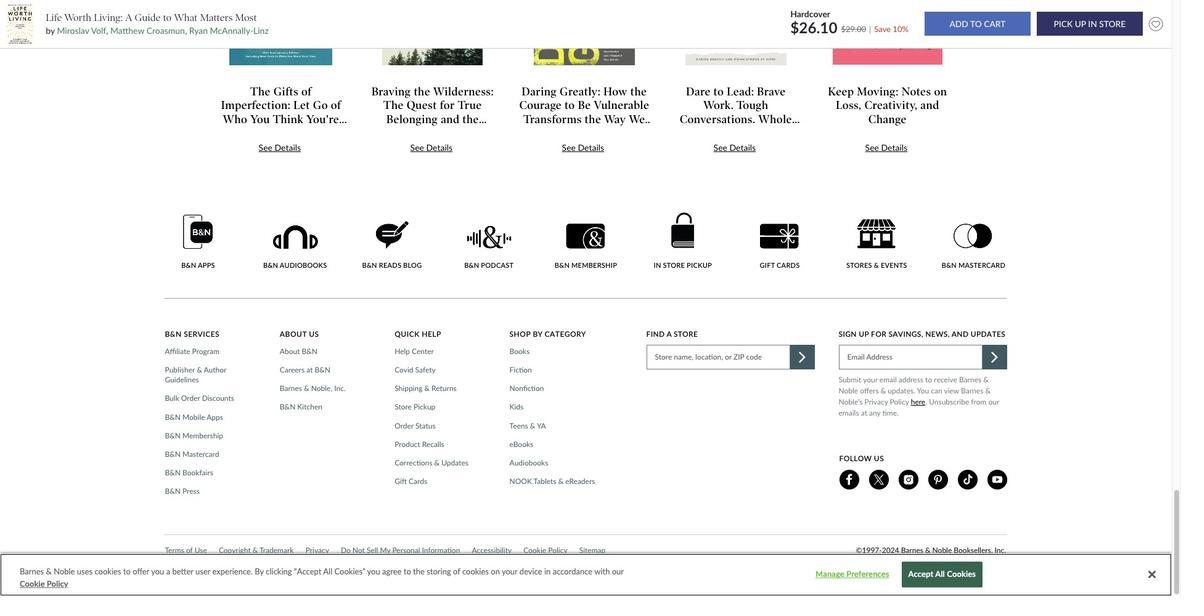 Task type: locate. For each thing, give the bounding box(es) containing it.
and down the notes
[[921, 99, 940, 112]]

b&n left press
[[165, 487, 181, 497]]

view details image inside braving the wilderness: the quest for true belonging and the courage to stand alone option
[[382, 0, 484, 66]]

books link
[[510, 347, 534, 357]]

all inside button
[[936, 570, 945, 580]]

0 horizontal spatial on
[[491, 567, 500, 577]]

kids link
[[510, 403, 527, 413]]

barnes up view
[[960, 375, 982, 385]]

1 horizontal spatial all
[[936, 570, 945, 580]]

details inside daring greatly: how the courage to be vulnerable transforms the way we live, love, parent, and lead option
[[578, 143, 604, 153]]

to up work.
[[714, 85, 724, 99]]

b&n up b&n mastercard
[[165, 432, 181, 441]]

cookies"
[[335, 567, 365, 577]]

1 horizontal spatial at
[[861, 409, 868, 418]]

2 vertical spatial noble
[[54, 567, 75, 577]]

see details link for braving the wilderness: the quest for true belonging and the courage to stand alone
[[410, 143, 453, 153]]

©1997-2024 barnes & noble booksellers, inc. 33 east 17th street, new york, ny 10003
[[856, 546, 1007, 568]]

2 cookies from the left
[[463, 567, 489, 577]]

1 horizontal spatial see details
[[562, 143, 604, 153]]

0 vertical spatial policy
[[890, 398, 909, 407]]

5 view details image from the left
[[833, 0, 944, 65]]

see for daring greatly: how the courage to be vulnerable transforms the way we live, love, parent, and lead option
[[562, 143, 576, 153]]

the left storing
[[413, 567, 425, 577]]

b&n up b&n press
[[165, 469, 181, 478]]

b&n down bulk
[[165, 413, 181, 422]]

guide
[[135, 12, 161, 23]]

b&n reads blog link
[[359, 222, 426, 270]]

0 vertical spatial at
[[307, 366, 313, 375]]

4 see details link from the left
[[714, 143, 756, 153]]

our right the from
[[989, 398, 1000, 407]]

b&n for b&n services
[[165, 330, 182, 339]]

b&n up "affiliate"
[[165, 330, 182, 339]]

product recalls link
[[395, 440, 448, 450]]

events
[[881, 262, 907, 270]]

clicking
[[266, 567, 292, 577]]

of left use
[[186, 546, 193, 556]]

see details link for dare to lead: brave work. tough conversations. whole hearts.
[[714, 143, 756, 153]]

0 vertical spatial noble
[[839, 387, 859, 396]]

our inside . unsubscribe from our emails at                         any time.
[[989, 398, 1000, 407]]

1 vertical spatial our
[[612, 567, 624, 577]]

2 , from the left
[[185, 25, 187, 36]]

b&n for b&n membership
[[555, 262, 570, 270]]

1 about from the top
[[280, 330, 307, 339]]

0 horizontal spatial your
[[502, 567, 518, 577]]

1 vertical spatial a
[[166, 567, 170, 577]]

2 see details link from the left
[[410, 143, 453, 153]]

$26.10 $29.00
[[791, 18, 867, 36]]

0 vertical spatial our
[[989, 398, 1000, 407]]

0 vertical spatial a
[[667, 330, 672, 339]]

in
[[654, 262, 662, 270]]

about up about b&n
[[280, 330, 307, 339]]

0 horizontal spatial cookies
[[95, 567, 121, 577]]

1 vertical spatial your
[[502, 567, 518, 577]]

the up quest
[[414, 85, 431, 99]]

creativity,
[[865, 99, 918, 112]]

b&n left kitchen
[[280, 403, 296, 412]]

blog
[[403, 262, 422, 270]]

on inside the keep moving: notes on loss, creativity, and change
[[935, 85, 948, 99]]

barnes inside barnes & noble uses cookies to offer you a better user experience. by clicking "accept all cookies" you agree to the storing of cookies on your device in accordance with our cookie policy
[[20, 567, 44, 577]]

all down york, at the right of page
[[936, 570, 945, 580]]

see details link
[[259, 143, 301, 153], [410, 143, 453, 153], [562, 143, 604, 153], [714, 143, 756, 153], [866, 143, 908, 153]]

0 vertical spatial of
[[186, 546, 193, 556]]

daring greatly: how the courage to be vulnerable transforms the way we live, love, parent, and lead option
[[511, 0, 663, 155]]

0 horizontal spatial all
[[323, 567, 333, 577]]

see details inside the gifts of imperfection: let go of who you think you're supposed to be and embrace who you are (10th anniversary edition) option
[[259, 143, 301, 153]]

b&n inside "link"
[[181, 262, 196, 270]]

the up vulnerable
[[631, 85, 647, 99]]

all
[[323, 567, 333, 577], [936, 570, 945, 580]]

you left agree
[[367, 567, 380, 577]]

to up croasmun
[[163, 12, 172, 23]]

3 details from the left
[[578, 143, 604, 153]]

receive
[[935, 375, 958, 385]]

shipping & returns
[[395, 384, 457, 394]]

1 vertical spatial courage
[[372, 127, 415, 140]]

copyright &                     trademark link
[[219, 545, 294, 557]]

about up careers
[[280, 347, 300, 356]]

b&n inside 'link'
[[362, 262, 377, 270]]

1 horizontal spatial on
[[935, 85, 948, 99]]

1 vertical spatial on
[[491, 567, 500, 577]]

york,
[[939, 559, 956, 568]]

view details image inside 'keep moving: notes on loss, creativity, and change' 'option'
[[833, 0, 944, 65]]

5 see details link from the left
[[866, 143, 908, 153]]

b&n mastercard
[[942, 262, 1006, 270]]

keep moving: notes on loss, creativity, and change option
[[815, 0, 966, 155]]

sitemap link
[[580, 545, 606, 557]]

audiobooks
[[510, 459, 548, 468]]

0 horizontal spatial privacy
[[306, 546, 329, 556]]

0 vertical spatial courage
[[520, 99, 562, 112]]

details for the gifts of imperfection: let go of who you think you're supposed to be and embrace who you are (10th anniversary edition) option
[[275, 143, 301, 153]]

bookfairs
[[183, 469, 213, 478]]

help
[[422, 330, 442, 339], [395, 347, 410, 356]]

policy
[[890, 398, 909, 407], [548, 546, 568, 556], [47, 579, 68, 589]]

help down quick
[[395, 347, 410, 356]]

you right "offer"
[[151, 567, 164, 577]]

see details link inside dare to lead: brave work. tough conversations. whole hearts. option
[[714, 143, 756, 153]]

terms of                     use
[[165, 546, 207, 556]]

see details link for daring greatly: how the courage to be vulnerable transforms the way we live, love, parent, and lead
[[562, 143, 604, 153]]

b&n for b&n bookfairs
[[165, 469, 181, 478]]

details inside braving the wilderness: the quest for true belonging and the courage to stand alone see details
[[426, 143, 453, 153]]

"accept
[[294, 567, 322, 577]]

5 see from the left
[[866, 143, 879, 153]]

nook
[[510, 477, 532, 487]]

to up you
[[926, 375, 933, 385]]

dare to lead: brave work. tough conversations. whole hearts. link
[[671, 85, 802, 140]]

live,
[[527, 127, 551, 140]]

1 vertical spatial about
[[280, 347, 300, 356]]

for inside braving the wilderness: the quest for true belonging and the courage to stand alone see details
[[440, 99, 455, 112]]

0 horizontal spatial store
[[395, 403, 412, 412]]

3 see from the left
[[562, 143, 576, 153]]

see details inside 'keep moving: notes on loss, creativity, and change' 'option'
[[866, 143, 908, 153]]

details inside 'keep moving: notes on loss, creativity, and change' 'option'
[[882, 143, 908, 153]]

email
[[880, 375, 897, 385]]

courage down daring at the top
[[520, 99, 562, 112]]

0 horizontal spatial courage
[[372, 127, 415, 140]]

ryan mcannally-linz link
[[189, 25, 269, 36]]

all inside barnes & noble uses cookies to offer you a better user experience. by clicking "accept all cookies" you agree to the storing of cookies on your device in accordance with our cookie policy
[[323, 567, 333, 577]]

you
[[917, 387, 930, 396]]

on right the notes
[[935, 85, 948, 99]]

preferences
[[847, 570, 890, 580]]

order status
[[395, 422, 436, 431]]

1 view details image from the left
[[229, 0, 333, 66]]

by
[[46, 25, 55, 36]]

1 horizontal spatial store
[[674, 330, 698, 339]]

0 vertical spatial your
[[864, 375, 878, 385]]

affiliate program
[[165, 347, 220, 356]]

discounts
[[202, 394, 234, 404]]

1 horizontal spatial privacy
[[865, 398, 888, 407]]

view details image inside daring greatly: how the courage to be vulnerable transforms the way we live, love, parent, and lead option
[[533, 0, 636, 66]]

details for daring greatly: how the courage to be vulnerable transforms the way we live, love, parent, and lead option
[[578, 143, 604, 153]]

at right emails
[[861, 409, 868, 418]]

store down "shipping"
[[395, 403, 412, 412]]

, left ryan
[[185, 25, 187, 36]]

2 view details image from the left
[[382, 0, 484, 66]]

for down the wilderness: on the top left of page
[[440, 99, 455, 112]]

2 see from the left
[[410, 143, 424, 153]]

& inside the corrections & updates link
[[435, 459, 440, 468]]

matthew croasmun link
[[110, 25, 185, 36]]

0 horizontal spatial noble
[[54, 567, 75, 577]]

2 about from the top
[[280, 347, 300, 356]]

your inside submit your email address to receive barnes & noble offers & updates. you can view barnes & noble's privacy policy
[[864, 375, 878, 385]]

view details image inside dare to lead: brave work. tough conversations. whole hearts. option
[[685, 0, 788, 66]]

sitemap
[[580, 546, 606, 556]]

2 horizontal spatial policy
[[890, 398, 909, 407]]

view details image
[[229, 0, 333, 66], [382, 0, 484, 66], [533, 0, 636, 66], [685, 0, 788, 66], [833, 0, 944, 65]]

details inside the gifts of imperfection: let go of who you think you're supposed to be and embrace who you are (10th anniversary edition) option
[[275, 143, 301, 153]]

1 vertical spatial help
[[395, 347, 410, 356]]

tough
[[737, 99, 769, 112]]

2 horizontal spatial noble
[[933, 546, 952, 556]]

of right storing
[[453, 567, 460, 577]]

bulk order discounts link
[[165, 394, 238, 404]]

parent,
[[584, 127, 620, 140]]

details for 'keep moving: notes on loss, creativity, and change' 'option'
[[882, 143, 908, 153]]

b&n left the apps
[[181, 262, 196, 270]]

how
[[604, 85, 628, 99]]

to inside dare to lead: brave work. tough conversations. whole hearts. see details
[[714, 85, 724, 99]]

None submit
[[925, 12, 1031, 36], [1037, 12, 1143, 36], [925, 12, 1031, 36], [1037, 12, 1143, 36]]

for right up
[[872, 330, 887, 339]]

a left "better"
[[166, 567, 170, 577]]

here link
[[911, 397, 926, 408]]

b&n for b&n mastercard
[[165, 450, 181, 459]]

guidelines
[[165, 376, 199, 385]]

b&n membership
[[165, 432, 223, 441]]

barnes down careers
[[280, 384, 302, 394]]

b&n mastercard
[[165, 450, 219, 459]]

teens & ya link
[[510, 422, 550, 432]]

2 horizontal spatial see details
[[866, 143, 908, 153]]

storing
[[427, 567, 451, 577]]

information
[[422, 546, 460, 556]]

do
[[341, 546, 351, 556]]

1 horizontal spatial order
[[395, 422, 414, 431]]

1 vertical spatial noble
[[933, 546, 952, 556]]

a inside barnes & noble uses cookies to offer you a better user experience. by clicking "accept all cookies" you agree to the storing of cookies on your device in accordance with our cookie policy
[[166, 567, 170, 577]]

order right bulk
[[181, 394, 200, 404]]

and down we
[[623, 127, 642, 140]]

noble left uses
[[54, 567, 75, 577]]

about b&n link
[[280, 347, 321, 357]]

b&n left 'membership' in the top of the page
[[555, 262, 570, 270]]

see details link inside 'keep moving: notes on loss, creativity, and change' 'option'
[[866, 143, 908, 153]]

1 see details link from the left
[[259, 143, 301, 153]]

personal
[[393, 546, 420, 556]]

1 horizontal spatial for
[[872, 330, 887, 339]]

& inside teens & ya link
[[530, 422, 536, 431]]

see details link inside braving the wilderness: the quest for true belonging and the courage to stand alone option
[[410, 143, 453, 153]]

4 see from the left
[[714, 143, 728, 153]]

help up center
[[422, 330, 442, 339]]

all right "accept
[[323, 567, 333, 577]]

0 vertical spatial on
[[935, 85, 948, 99]]

order up product
[[395, 422, 414, 431]]

life worth living: a guide to what matters most by miroslav volf , matthew croasmun , ryan mcannally-linz
[[46, 12, 269, 36]]

product recalls
[[395, 440, 445, 449]]

5 details from the left
[[882, 143, 908, 153]]

0 horizontal spatial cookie
[[20, 579, 45, 589]]

0 vertical spatial about
[[280, 330, 307, 339]]

0 horizontal spatial for
[[440, 99, 455, 112]]

& inside 'stores & events' 'link'
[[874, 262, 879, 270]]

notes
[[902, 85, 932, 99]]

on down accessibility 'link'
[[491, 567, 500, 577]]

see inside daring greatly: how the courage to be vulnerable transforms the way we live, love, parent, and lead option
[[562, 143, 576, 153]]

1 horizontal spatial of
[[453, 567, 460, 577]]

0 horizontal spatial at
[[307, 366, 313, 375]]

1 horizontal spatial courage
[[520, 99, 562, 112]]

to inside braving the wilderness: the quest for true belonging and the courage to stand alone see details
[[418, 127, 428, 140]]

b&n left mastercard
[[942, 262, 957, 270]]

10003
[[969, 559, 991, 568]]

at right careers
[[307, 366, 313, 375]]

shop by category
[[510, 330, 586, 339]]

courage down belonging
[[372, 127, 415, 140]]

b&n membership link
[[165, 432, 227, 442]]

& inside ©1997-2024 barnes & noble booksellers, inc. 33 east 17th street, new york, ny 10003
[[926, 546, 931, 556]]

policy inside submit your email address to receive barnes & noble offers & updates. you can view barnes & noble's privacy policy
[[890, 398, 909, 407]]

0 vertical spatial privacy
[[865, 398, 888, 407]]

to inside submit your email address to receive barnes & noble offers & updates. you can view barnes & noble's privacy policy
[[926, 375, 933, 385]]

3 see details from the left
[[866, 143, 908, 153]]

your left device
[[502, 567, 518, 577]]

your up offers
[[864, 375, 878, 385]]

0 horizontal spatial see details
[[259, 143, 301, 153]]

fiction
[[510, 366, 532, 375]]

0 horizontal spatial a
[[166, 567, 170, 577]]

privacy down offers
[[865, 398, 888, 407]]

experience.
[[212, 567, 253, 577]]

see details link inside daring greatly: how the courage to be vulnerable transforms the way we live, love, parent, and lead option
[[562, 143, 604, 153]]

Please complete this field to find a store text field
[[647, 345, 790, 370]]

b&n left audiobooks
[[263, 262, 278, 270]]

privacy up "accept
[[306, 546, 329, 556]]

barnes up the cookie policy link
[[20, 567, 44, 577]]

1 vertical spatial privacy
[[306, 546, 329, 556]]

in store pickup
[[654, 262, 712, 270]]

, down living:
[[106, 25, 108, 36]]

add to wishlist image
[[1146, 14, 1166, 34]]

1 horizontal spatial ,
[[185, 25, 187, 36]]

1 vertical spatial store
[[395, 403, 412, 412]]

1 horizontal spatial policy
[[548, 546, 568, 556]]

b&n left reads
[[362, 262, 377, 270]]

cookie inside barnes & noble uses cookies to offer you a better user experience. by clicking "accept all cookies" you agree to the storing of cookies on your device in accordance with our cookie policy
[[20, 579, 45, 589]]

0 horizontal spatial our
[[612, 567, 624, 577]]

a right "find"
[[667, 330, 672, 339]]

b&n left podcast
[[464, 262, 479, 270]]

updates
[[971, 330, 1006, 339]]

our inside barnes & noble uses cookies to offer you a better user experience. by clicking "accept all cookies" you agree to the storing of cookies on your device in accordance with our cookie policy
[[612, 567, 624, 577]]

the gifts of imperfection: let go of who you think you're supposed to be and embrace who you are (10th anniversary edition) option
[[208, 0, 359, 155]]

view details image for dare to lead: brave work. tough conversations. whole hearts.
[[685, 0, 788, 66]]

noble's
[[839, 398, 863, 407]]

braving the wilderness: the quest for true belonging and the courage to stand alone link
[[367, 85, 498, 140]]

0 horizontal spatial help
[[395, 347, 410, 356]]

from
[[972, 398, 987, 407]]

see inside the gifts of imperfection: let go of who you think you're supposed to be and embrace who you are (10th anniversary edition) option
[[259, 143, 273, 153]]

4 details from the left
[[730, 143, 756, 153]]

barnes & noble, inc. link
[[280, 384, 350, 394]]

see inside 'keep moving: notes on loss, creativity, and change' 'option'
[[866, 143, 879, 153]]

1 vertical spatial cookie
[[20, 579, 45, 589]]

3 view details image from the left
[[533, 0, 636, 66]]

barnes up street,
[[901, 546, 924, 556]]

to left be
[[565, 99, 575, 112]]

noble down submit
[[839, 387, 859, 396]]

cookies right uses
[[95, 567, 121, 577]]

any time.
[[870, 409, 899, 418]]

1 vertical spatial for
[[872, 330, 887, 339]]

booksellers,
[[954, 546, 993, 556]]

our right with
[[612, 567, 624, 577]]

membership
[[183, 432, 223, 441]]

1 horizontal spatial your
[[864, 375, 878, 385]]

ereaders
[[566, 477, 595, 487]]

0 horizontal spatial policy
[[47, 579, 68, 589]]

see for the gifts of imperfection: let go of who you think you're supposed to be and embrace who you are (10th anniversary edition) option
[[259, 143, 273, 153]]

0 vertical spatial store
[[674, 330, 698, 339]]

3 see details link from the left
[[562, 143, 604, 153]]

1 see from the left
[[259, 143, 273, 153]]

see details inside daring greatly: how the courage to be vulnerable transforms the way we live, love, parent, and lead option
[[562, 143, 604, 153]]

1 horizontal spatial cookies
[[463, 567, 489, 577]]

apps
[[198, 262, 215, 270]]

my
[[380, 546, 391, 556]]

and inside braving the wilderness: the quest for true belonging and the courage to stand alone see details
[[441, 113, 460, 126]]

2 vertical spatial policy
[[47, 579, 68, 589]]

1 see details from the left
[[259, 143, 301, 153]]

to down belonging
[[418, 127, 428, 140]]

the
[[414, 85, 431, 99], [631, 85, 647, 99], [463, 113, 479, 126], [585, 113, 601, 126], [413, 567, 425, 577]]

stand
[[431, 127, 460, 140]]

publisher
[[165, 366, 195, 375]]

news,
[[926, 330, 950, 339]]

cards
[[409, 477, 427, 487]]

b&n mobile apps
[[165, 413, 223, 422]]

see details link inside the gifts of imperfection: let go of who you think you're supposed to be and embrace who you are (10th anniversary edition) option
[[259, 143, 301, 153]]

noble up york, at the right of page
[[933, 546, 952, 556]]

b&n kitchen
[[280, 403, 323, 412]]

1 vertical spatial of
[[453, 567, 460, 577]]

1 horizontal spatial our
[[989, 398, 1000, 407]]

barnes inside ©1997-2024 barnes & noble booksellers, inc. 33 east 17th street, new york, ny 10003
[[901, 546, 924, 556]]

0 vertical spatial help
[[422, 330, 442, 339]]

b&n for b&n membership
[[165, 432, 181, 441]]

4 view details image from the left
[[685, 0, 788, 66]]

0 vertical spatial for
[[440, 99, 455, 112]]

see inside dare to lead: brave work. tough conversations. whole hearts. see details
[[714, 143, 728, 153]]

see for 'keep moving: notes on loss, creativity, and change' 'option'
[[866, 143, 879, 153]]

cookie                     policy
[[524, 546, 568, 556]]

store right "find"
[[674, 330, 698, 339]]

privacy
[[865, 398, 888, 407], [306, 546, 329, 556]]

1 details from the left
[[275, 143, 301, 153]]

2 details from the left
[[426, 143, 453, 153]]

1 vertical spatial at
[[861, 409, 868, 418]]

0 vertical spatial cookie
[[524, 546, 547, 556]]

0 horizontal spatial order
[[181, 394, 200, 404]]

1 horizontal spatial noble
[[839, 387, 859, 396]]

1 horizontal spatial you
[[367, 567, 380, 577]]

nonfiction link
[[510, 384, 548, 394]]

barnes up the from
[[962, 387, 984, 396]]

0 horizontal spatial ,
[[106, 25, 108, 36]]

2 see details from the left
[[562, 143, 604, 153]]

cookies down accessibility 'link'
[[463, 567, 489, 577]]

bulk order discounts
[[165, 394, 234, 404]]

teens
[[510, 422, 528, 431]]

b&n up b&n bookfairs
[[165, 450, 181, 459]]

and up stand at left
[[441, 113, 460, 126]]

b&n down 'us'
[[302, 347, 318, 356]]

b&n for b&n press
[[165, 487, 181, 497]]

0 horizontal spatial you
[[151, 567, 164, 577]]



Task type: vqa. For each thing, say whether or not it's contained in the screenshot.


Task type: describe. For each thing, give the bounding box(es) containing it.
noble inside barnes & noble uses cookies to offer you a better user experience. by clicking "accept all cookies" you agree to the storing of cookies on your device in accordance with our cookie policy
[[54, 567, 75, 577]]

barnes inside barnes & noble, inc. link
[[280, 384, 302, 394]]

miroslav
[[57, 25, 89, 36]]

store pickup link
[[395, 403, 439, 413]]

not
[[353, 546, 365, 556]]

1 , from the left
[[106, 25, 108, 36]]

sell
[[367, 546, 378, 556]]

trademark
[[260, 546, 294, 556]]

use
[[195, 546, 207, 556]]

see inside braving the wilderness: the quest for true belonging and the courage to stand alone see details
[[410, 143, 424, 153]]

view details image for braving the wilderness: the quest for true belonging and the courage to stand alone
[[382, 0, 484, 66]]

b&n apps
[[181, 262, 215, 270]]

covid
[[395, 366, 414, 375]]

b&n membership
[[555, 262, 617, 270]]

your inside barnes & noble uses cookies to offer you a better user experience. by clicking "accept all cookies" you agree to the storing of cookies on your device in accordance with our cookie policy
[[502, 567, 518, 577]]

the down be
[[585, 113, 601, 126]]

courage inside daring greatly: how the courage to be vulnerable transforms the way we live, love, parent, and lead
[[520, 99, 562, 112]]

on inside barnes & noble uses cookies to offer you a better user experience. by clicking "accept all cookies" you agree to the storing of cookies on your device in accordance with our cookie policy
[[491, 567, 500, 577]]

0 vertical spatial order
[[181, 394, 200, 404]]

find
[[647, 330, 665, 339]]

about for about b&n
[[280, 347, 300, 356]]

inc.
[[995, 546, 1007, 556]]

see details for keep moving: notes on loss, creativity, and change
[[866, 143, 908, 153]]

safety
[[415, 366, 436, 375]]

about for about us
[[280, 330, 307, 339]]

recalls
[[422, 440, 445, 449]]

b&n for b&n reads blog
[[362, 262, 377, 270]]

privacy alert dialog
[[0, 554, 1172, 597]]

apps
[[207, 413, 223, 422]]

& inside barnes & noble uses cookies to offer you a better user experience. by clicking "accept all cookies" you agree to the storing of cookies on your device in accordance with our cookie policy
[[46, 567, 52, 577]]

publisher & author guidelines
[[165, 366, 226, 385]]

b&n podcast link
[[456, 226, 523, 270]]

noble, inc.
[[311, 384, 346, 394]]

b&n services
[[165, 330, 220, 339]]

1 vertical spatial policy
[[548, 546, 568, 556]]

fiction link
[[510, 366, 536, 376]]

stores & events
[[847, 262, 907, 270]]

the down true
[[463, 113, 479, 126]]

most
[[235, 12, 257, 23]]

b&n for b&n podcast
[[464, 262, 479, 270]]

us
[[874, 454, 884, 464]]

b&n mobile apps link
[[165, 413, 227, 423]]

work.
[[704, 99, 734, 112]]

1 horizontal spatial cookie
[[524, 546, 547, 556]]

kids
[[510, 403, 524, 412]]

& inside nook tablets & ereaders 'link'
[[559, 477, 564, 487]]

unsubscribe
[[929, 398, 970, 407]]

careers at b&n link
[[280, 366, 334, 376]]

see details link for keep moving: notes on loss, creativity, and change
[[866, 143, 908, 153]]

courage inside braving the wilderness: the quest for true belonging and the courage to stand alone see details
[[372, 127, 415, 140]]

view details image for keep moving: notes on loss, creativity, and change
[[833, 0, 944, 65]]

2024
[[882, 546, 900, 556]]

& inside barnes & noble, inc. link
[[304, 384, 309, 394]]

1 horizontal spatial a
[[667, 330, 672, 339]]

change
[[869, 113, 907, 126]]

manage preferences button
[[814, 564, 891, 588]]

b&n for b&n kitchen
[[280, 403, 296, 412]]

whole
[[759, 113, 793, 126]]

.
[[926, 398, 928, 407]]

submit
[[839, 375, 862, 385]]

follow
[[840, 454, 872, 464]]

and inside daring greatly: how the courage to be vulnerable transforms the way we live, love, parent, and lead
[[623, 127, 642, 140]]

1 horizontal spatial help
[[422, 330, 442, 339]]

publisher & author guidelines link
[[165, 366, 264, 386]]

of inside barnes & noble uses cookies to offer you a better user experience. by clicking "accept all cookies" you agree to the storing of cookies on your device in accordance with our cookie policy
[[453, 567, 460, 577]]

to left "offer"
[[123, 567, 131, 577]]

life worth living: a guide to what matters most image
[[6, 3, 34, 45]]

shipping & returns link
[[395, 384, 461, 394]]

teens & ya
[[510, 422, 546, 431]]

updates.
[[888, 387, 916, 396]]

keep
[[828, 85, 855, 99]]

life
[[46, 12, 62, 23]]

b&n podcast
[[464, 262, 514, 270]]

hearts.
[[718, 127, 755, 140]]

$29.00
[[842, 24, 867, 34]]

barnes & noble, inc.
[[280, 384, 346, 394]]

privacy inside submit your email address to receive barnes & noble offers & updates. you can view barnes & noble's privacy policy
[[865, 398, 888, 407]]

street,
[[900, 559, 921, 568]]

matthew
[[110, 25, 144, 36]]

tablets
[[534, 477, 557, 487]]

1 vertical spatial order
[[395, 422, 414, 431]]

submit your email address to receive barnes & noble offers & updates. you can view barnes & noble's privacy policy
[[839, 375, 991, 407]]

©1997-
[[856, 546, 882, 556]]

terms
[[165, 546, 184, 556]]

greatly:
[[560, 85, 601, 99]]

& inside copyright &                     trademark link
[[253, 546, 258, 556]]

1 you from the left
[[151, 567, 164, 577]]

& inside shipping & returns link
[[425, 384, 430, 394]]

to right agree
[[404, 567, 411, 577]]

lead
[[572, 140, 597, 154]]

Please complete this field text field
[[839, 345, 983, 370]]

b&n for b&n apps
[[181, 262, 196, 270]]

product
[[395, 440, 420, 449]]

be
[[578, 99, 591, 112]]

the
[[384, 99, 404, 112]]

quick
[[395, 330, 420, 339]]

pickup
[[687, 262, 712, 270]]

b&n for b&n mobile apps
[[165, 413, 181, 422]]

corrections & updates link
[[395, 459, 472, 469]]

the inside barnes & noble uses cookies to offer you a better user experience. by clicking "accept all cookies" you agree to the storing of cookies on your device in accordance with our cookie policy
[[413, 567, 425, 577]]

& inside publisher & author guidelines
[[197, 366, 202, 375]]

here
[[911, 398, 926, 407]]

1 cookies from the left
[[95, 567, 121, 577]]

worth
[[64, 12, 91, 23]]

b&n for b&n audiobooks
[[263, 262, 278, 270]]

b&n apps link
[[165, 214, 232, 270]]

gift
[[760, 262, 775, 270]]

noble inside ©1997-2024 barnes & noble booksellers, inc. 33 east 17th street, new york, ny 10003
[[933, 546, 952, 556]]

view details image inside the gifts of imperfection: let go of who you think you're supposed to be and embrace who you are (10th anniversary edition) option
[[229, 0, 333, 66]]

sign up for savings, news, and updates
[[839, 330, 1006, 339]]

dare to lead: brave work. tough conversations. whole hearts. option
[[663, 0, 815, 155]]

what
[[174, 12, 198, 23]]

we
[[629, 113, 645, 126]]

cookie                     policy link
[[524, 545, 568, 557]]

b&n for b&n mastercard
[[942, 262, 957, 270]]

conversations.
[[680, 113, 756, 126]]

braving the wilderness: the quest for true belonging and the courage to stand alone option
[[359, 0, 511, 155]]

view details image for daring greatly: how the courage to be vulnerable transforms the way we live, love, parent, and lead
[[533, 0, 636, 66]]

policy inside barnes & noble uses cookies to offer you a better user experience. by clicking "accept all cookies" you agree to the storing of cookies on your device in accordance with our cookie policy
[[47, 579, 68, 589]]

b&n up 'noble, inc.'
[[315, 366, 331, 375]]

2 you from the left
[[367, 567, 380, 577]]

lead:
[[727, 85, 754, 99]]

to inside daring greatly: how the courage to be vulnerable transforms the way we live, love, parent, and lead
[[565, 99, 575, 112]]

details inside dare to lead: brave work. tough conversations. whole hearts. see details
[[730, 143, 756, 153]]

save 10%
[[875, 24, 909, 34]]

0 horizontal spatial of
[[186, 546, 193, 556]]

books
[[510, 347, 530, 356]]

and inside the keep moving: notes on loss, creativity, and change
[[921, 99, 940, 112]]

accessibility link
[[472, 545, 512, 557]]

to inside 'life worth living: a guide to what matters most by miroslav volf , matthew croasmun , ryan mcannally-linz'
[[163, 12, 172, 23]]

noble inside submit your email address to receive barnes & noble offers & updates. you can view barnes & noble's privacy policy
[[839, 387, 859, 396]]

affiliate
[[165, 347, 190, 356]]

at inside . unsubscribe from our emails at                         any time.
[[861, 409, 868, 418]]

daring greatly: how the courage to be vulnerable transforms the way we live, love, parent, and lead
[[520, 85, 650, 154]]

cookies
[[947, 570, 976, 580]]

see details for daring greatly: how the courage to be vulnerable transforms the way we live, love, parent, and lead
[[562, 143, 604, 153]]

b&n audiobooks
[[263, 262, 327, 270]]

and right news,
[[952, 330, 969, 339]]

b&n membership link
[[553, 224, 619, 270]]

careers
[[280, 366, 305, 375]]



